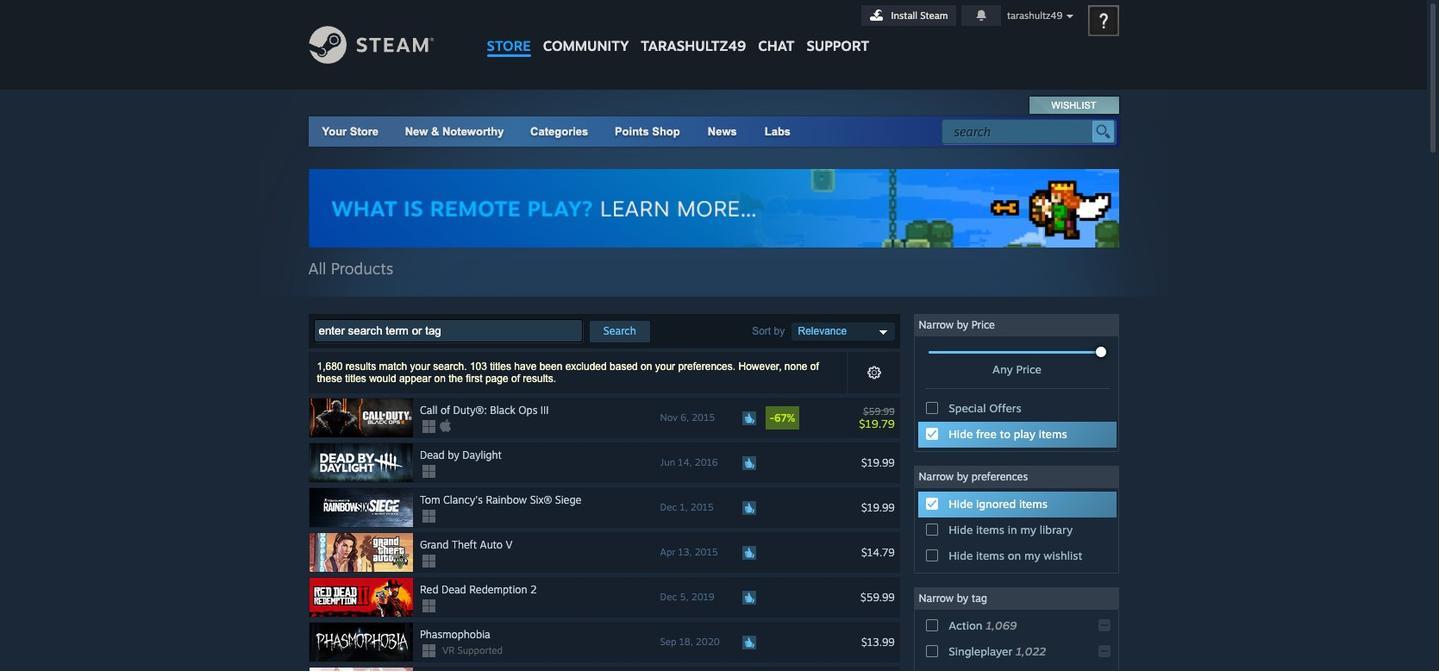 Task type: describe. For each thing, give the bounding box(es) containing it.
$13.99
[[862, 635, 895, 648]]

iii
[[541, 404, 549, 417]]

based
[[610, 361, 638, 373]]

any
[[993, 362, 1013, 376]]

v
[[506, 538, 513, 551]]

sort by
[[752, 325, 785, 337]]

theft
[[452, 538, 477, 551]]

1 horizontal spatial tarashultz49
[[1008, 9, 1063, 22]]

play
[[1014, 427, 1036, 441]]

free
[[977, 427, 997, 441]]

wishlist link
[[1031, 97, 1119, 114]]

1,
[[680, 501, 688, 513]]

labs link
[[751, 116, 805, 147]]

wishlist
[[1044, 549, 1083, 563]]

install steam link
[[862, 5, 956, 26]]

items left in
[[977, 523, 1005, 537]]

offers
[[990, 401, 1022, 415]]

preferences.
[[678, 361, 736, 373]]

been
[[540, 361, 563, 373]]

narrow by tag
[[919, 592, 988, 605]]

hide for hide free to play items
[[949, 427, 973, 441]]

$14.79
[[862, 546, 895, 559]]

2
[[531, 583, 537, 596]]

1 horizontal spatial on
[[641, 361, 653, 373]]

0 horizontal spatial on
[[434, 373, 446, 385]]

items down hide items in my library on the bottom of the page
[[977, 549, 1005, 563]]

6,
[[681, 412, 689, 424]]

the
[[449, 373, 463, 385]]

would
[[369, 373, 396, 385]]

chat
[[759, 37, 795, 54]]

2 vertical spatial 2015
[[695, 546, 718, 558]]

singleplayer
[[949, 645, 1013, 658]]

action 1,069
[[949, 619, 1017, 632]]

all products
[[308, 259, 394, 278]]

1,680 results match your search. 103 titles have been excluded based on your preferences. however, none of these titles would appear on the first page of results.
[[317, 361, 819, 385]]

relevance link
[[792, 323, 895, 341]]

items up hide items in my library on the bottom of the page
[[1020, 497, 1048, 511]]

search
[[604, 324, 637, 337]]

narrow by price
[[919, 318, 996, 331]]

by for dead by daylight
[[448, 449, 460, 462]]

14,
[[678, 456, 692, 469]]

all
[[308, 259, 326, 278]]

your store link
[[322, 125, 379, 138]]

red dead redemption 2
[[420, 583, 537, 596]]

narrow by preferences
[[919, 470, 1029, 483]]

hide items on my wishlist
[[949, 549, 1083, 563]]

singleplayer 1,022
[[949, 645, 1047, 658]]

redemption
[[470, 583, 528, 596]]

first
[[466, 373, 483, 385]]

hide items in my library
[[949, 523, 1073, 537]]

relevance
[[798, 325, 847, 337]]

wishlist
[[1052, 100, 1097, 110]]

1 your from the left
[[410, 361, 430, 373]]

sort
[[752, 325, 771, 337]]

-67%
[[770, 412, 796, 425]]

points shop link
[[601, 116, 694, 147]]

grand theft auto v
[[420, 538, 513, 551]]

$59.99 $19.79
[[860, 405, 895, 430]]

apr 13, 2015
[[661, 546, 718, 558]]

new & noteworthy
[[405, 125, 504, 138]]

results
[[346, 361, 376, 373]]

-
[[770, 412, 775, 425]]

$19.79
[[860, 416, 895, 430]]

2020
[[696, 636, 720, 648]]

library
[[1040, 523, 1073, 537]]

by for narrow by preferences
[[957, 470, 969, 483]]

new
[[405, 125, 428, 138]]

new & noteworthy link
[[405, 125, 504, 138]]

support link
[[801, 0, 876, 59]]

tom
[[420, 494, 440, 507]]

hide for hide items on my wishlist
[[949, 549, 973, 563]]

store
[[350, 125, 379, 138]]

action
[[949, 619, 983, 632]]

tom clancy's rainbow six® siege
[[420, 494, 582, 507]]

special offers
[[949, 401, 1022, 415]]

hide free to play items
[[949, 427, 1068, 441]]

ops
[[519, 404, 538, 417]]

5,
[[680, 591, 689, 603]]



Task type: locate. For each thing, give the bounding box(es) containing it.
hide for hide ignored items
[[949, 497, 973, 511]]

1 vertical spatial narrow
[[919, 470, 954, 483]]

my for on
[[1025, 549, 1041, 563]]

1 narrow from the top
[[919, 318, 954, 331]]

hide up narrow by tag
[[949, 549, 973, 563]]

hide
[[949, 427, 973, 441], [949, 497, 973, 511], [949, 523, 973, 537], [949, 549, 973, 563]]

$19.99 up '$14.79'
[[862, 501, 895, 514]]

ignored
[[977, 497, 1017, 511]]

match
[[379, 361, 407, 373]]

1 hide from the top
[[949, 427, 973, 441]]

2 hide from the top
[[949, 497, 973, 511]]

1 horizontal spatial your
[[655, 361, 676, 373]]

0 horizontal spatial your
[[410, 361, 430, 373]]

appear
[[399, 373, 432, 385]]

price right any
[[1017, 362, 1042, 376]]

2019
[[692, 591, 715, 603]]

0 vertical spatial narrow
[[919, 318, 954, 331]]

your
[[322, 125, 347, 138]]

2 your from the left
[[655, 361, 676, 373]]

0 vertical spatial $19.99
[[862, 456, 895, 469]]

dec
[[661, 501, 677, 513], [661, 591, 677, 603]]

any price
[[993, 362, 1042, 376]]

page
[[486, 373, 509, 385]]

auto
[[480, 538, 503, 551]]

of right none
[[811, 361, 819, 373]]

1 vertical spatial dead
[[442, 583, 467, 596]]

$59.99
[[864, 405, 895, 417], [861, 591, 895, 604]]

on right 'based'
[[641, 361, 653, 373]]

2016
[[695, 456, 718, 469]]

on down in
[[1008, 549, 1022, 563]]

1 horizontal spatial price
[[1017, 362, 1042, 376]]

sep 18, 2020
[[661, 636, 720, 648]]

13,
[[679, 546, 692, 558]]

dead by daylight
[[420, 449, 502, 462]]

1 horizontal spatial of
[[512, 373, 520, 385]]

0 vertical spatial dec
[[661, 501, 677, 513]]

by for narrow by tag
[[957, 592, 969, 605]]

siege
[[555, 494, 582, 507]]

sep
[[661, 636, 677, 648]]

hide left free
[[949, 427, 973, 441]]

jun 14, 2016
[[661, 456, 718, 469]]

your store
[[322, 125, 379, 138]]

rainbow
[[486, 494, 527, 507]]

$19.99 down $19.79
[[862, 456, 895, 469]]

tarashultz49 link
[[635, 0, 753, 63]]

1 horizontal spatial titles
[[490, 361, 512, 373]]

your right 'based'
[[655, 361, 676, 373]]

of right call
[[441, 404, 450, 417]]

$19.99
[[862, 456, 895, 469], [862, 501, 895, 514]]

2 dec from the top
[[661, 591, 677, 603]]

1 dec from the top
[[661, 501, 677, 513]]

categories
[[531, 125, 589, 138]]

items
[[1039, 427, 1068, 441], [1020, 497, 1048, 511], [977, 523, 1005, 537], [977, 549, 1005, 563]]

labs
[[765, 125, 791, 138]]

$59.99 for $59.99
[[861, 591, 895, 604]]

0 horizontal spatial price
[[972, 318, 996, 331]]

search.
[[433, 361, 467, 373]]

search text field
[[955, 121, 1088, 143]]

3 hide from the top
[[949, 523, 973, 537]]

$19.99 for dead by daylight
[[862, 456, 895, 469]]

price
[[972, 318, 996, 331], [1017, 362, 1042, 376]]

noteworthy
[[443, 125, 504, 138]]

3 narrow from the top
[[919, 592, 954, 605]]

dec 5, 2019
[[661, 591, 715, 603]]

daylight
[[463, 449, 502, 462]]

black
[[490, 404, 516, 417]]

items right play
[[1039, 427, 1068, 441]]

by left preferences
[[957, 470, 969, 483]]

tarashultz49
[[1008, 9, 1063, 22], [641, 37, 746, 54]]

in
[[1008, 523, 1018, 537]]

hide for hide items in my library
[[949, 523, 973, 537]]

by
[[957, 318, 969, 331], [774, 325, 785, 337], [448, 449, 460, 462], [957, 470, 969, 483], [957, 592, 969, 605]]

2 narrow from the top
[[919, 470, 954, 483]]

store link
[[481, 0, 537, 63]]

0 horizontal spatial tarashultz49
[[641, 37, 746, 54]]

on left the
[[434, 373, 446, 385]]

vr
[[443, 645, 455, 657]]

results.
[[523, 373, 556, 385]]

duty®:
[[453, 404, 487, 417]]

1 vertical spatial price
[[1017, 362, 1042, 376]]

1,680
[[317, 361, 343, 373]]

1 vertical spatial 2015
[[691, 501, 714, 513]]

chat link
[[753, 0, 801, 59]]

by up special
[[957, 318, 969, 331]]

by left daylight
[[448, 449, 460, 462]]

dec 1, 2015
[[661, 501, 714, 513]]

1,022
[[1016, 645, 1047, 658]]

18,
[[680, 636, 693, 648]]

news link
[[694, 116, 751, 147]]

tag
[[972, 592, 988, 605]]

dec left 1,
[[661, 501, 677, 513]]

support
[[807, 37, 870, 54]]

2 $19.99 from the top
[[862, 501, 895, 514]]

narrow for any
[[919, 318, 954, 331]]

dec left 5,
[[661, 591, 677, 603]]

your
[[410, 361, 430, 373], [655, 361, 676, 373]]

0 vertical spatial price
[[972, 318, 996, 331]]

dec for red dead redemption 2
[[661, 591, 677, 603]]

of
[[811, 361, 819, 373], [512, 373, 520, 385], [441, 404, 450, 417]]

call of duty®: black ops iii
[[420, 404, 549, 417]]

dead up tom
[[420, 449, 445, 462]]

titles right these
[[345, 373, 367, 385]]

0 horizontal spatial titles
[[345, 373, 367, 385]]

by left tag
[[957, 592, 969, 605]]

0 vertical spatial dead
[[420, 449, 445, 462]]

2015 for siege
[[691, 501, 714, 513]]

1 $19.99 from the top
[[862, 456, 895, 469]]

$59.99 for $59.99 $19.79
[[864, 405, 895, 417]]

1 vertical spatial $59.99
[[861, 591, 895, 604]]

0 vertical spatial $59.99
[[864, 405, 895, 417]]

0 vertical spatial my
[[1021, 523, 1037, 537]]

by for narrow by price
[[957, 318, 969, 331]]

4 hide from the top
[[949, 549, 973, 563]]

to
[[1000, 427, 1011, 441]]

&
[[431, 125, 439, 138]]

67%
[[775, 412, 796, 425]]

hide down narrow by preferences
[[949, 497, 973, 511]]

None text field
[[314, 319, 583, 343]]

these
[[317, 373, 342, 385]]

categories link
[[531, 125, 589, 138]]

have
[[514, 361, 537, 373]]

install
[[892, 9, 918, 22]]

1 vertical spatial my
[[1025, 549, 1041, 563]]

hide ignored items
[[949, 497, 1048, 511]]

supported
[[458, 645, 503, 657]]

2015 right 6,
[[692, 412, 715, 424]]

2015 right 1,
[[691, 501, 714, 513]]

my
[[1021, 523, 1037, 537], [1025, 549, 1041, 563]]

apr
[[661, 546, 676, 558]]

none
[[785, 361, 808, 373]]

install steam
[[892, 9, 949, 22]]

titles
[[490, 361, 512, 373], [345, 373, 367, 385]]

price up any
[[972, 318, 996, 331]]

of right page
[[512, 373, 520, 385]]

0 horizontal spatial of
[[441, 404, 450, 417]]

however,
[[739, 361, 782, 373]]

clancy's
[[444, 494, 483, 507]]

my left wishlist
[[1025, 549, 1041, 563]]

titles right the 103
[[490, 361, 512, 373]]

1 vertical spatial $19.99
[[862, 501, 895, 514]]

dec for tom clancy's rainbow six® siege
[[661, 501, 677, 513]]

2 horizontal spatial of
[[811, 361, 819, 373]]

products
[[331, 259, 394, 278]]

my right in
[[1021, 523, 1037, 537]]

$19.99 for tom clancy's rainbow six® siege
[[862, 501, 895, 514]]

my for in
[[1021, 523, 1037, 537]]

by for sort by
[[774, 325, 785, 337]]

2 vertical spatial narrow
[[919, 592, 954, 605]]

2015
[[692, 412, 715, 424], [691, 501, 714, 513], [695, 546, 718, 558]]

dead right red
[[442, 583, 467, 596]]

hide down hide ignored items
[[949, 523, 973, 537]]

red
[[420, 583, 439, 596]]

1 vertical spatial tarashultz49
[[641, 37, 746, 54]]

your right match
[[410, 361, 430, 373]]

preferences
[[972, 470, 1029, 483]]

2015 right 13,
[[695, 546, 718, 558]]

store
[[487, 37, 531, 54]]

by right sort
[[774, 325, 785, 337]]

1 vertical spatial dec
[[661, 591, 677, 603]]

narrow for hide
[[919, 470, 954, 483]]

2 horizontal spatial on
[[1008, 549, 1022, 563]]

$59.99 inside $59.99 $19.79
[[864, 405, 895, 417]]

2015 for ops
[[692, 412, 715, 424]]

0 vertical spatial tarashultz49
[[1008, 9, 1063, 22]]

0 vertical spatial 2015
[[692, 412, 715, 424]]



Task type: vqa. For each thing, say whether or not it's contained in the screenshot.
Highest Price link
no



